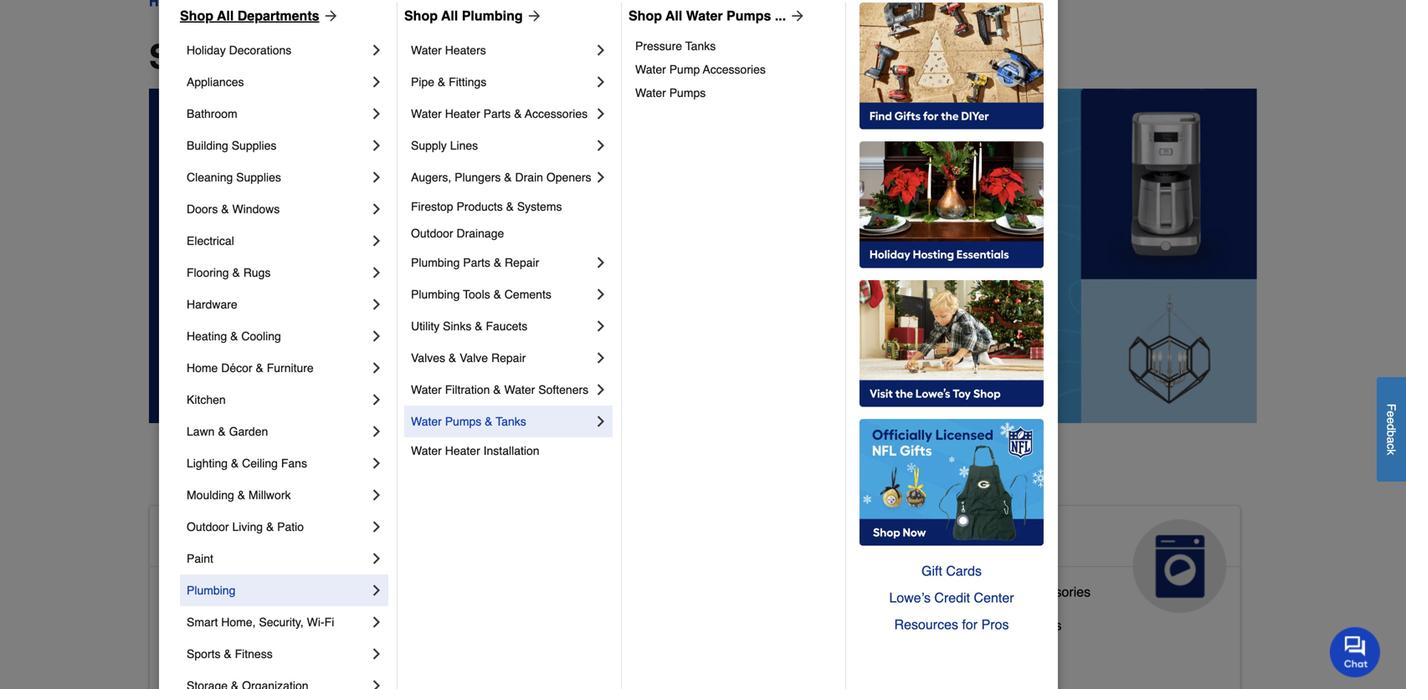 Task type: locate. For each thing, give the bounding box(es) containing it.
openers
[[547, 171, 592, 184]]

1 vertical spatial repair
[[492, 352, 526, 365]]

outdoor for outdoor drainage
[[411, 227, 453, 240]]

1 horizontal spatial accessories
[[703, 63, 766, 76]]

valves
[[411, 352, 445, 365]]

heater up lines
[[445, 107, 480, 121]]

plumbing for plumbing
[[187, 584, 236, 598]]

accessories inside appliance parts & accessories link
[[1019, 585, 1091, 600]]

2 vertical spatial pumps
[[445, 415, 482, 429]]

accessible entry & home link
[[163, 648, 314, 682]]

rugs
[[243, 266, 271, 280]]

chevron right image for heating & cooling
[[368, 328, 385, 345]]

chevron right image for building supplies
[[368, 137, 385, 154]]

3 accessible from the top
[[163, 618, 227, 634]]

1 horizontal spatial appliances
[[909, 527, 1035, 553]]

holiday
[[187, 44, 226, 57]]

parts down drainage on the left top
[[463, 256, 491, 270]]

chevron right image
[[368, 42, 385, 59], [368, 74, 385, 90], [368, 137, 385, 154], [593, 137, 610, 154], [368, 169, 385, 186], [593, 169, 610, 186], [368, 201, 385, 218], [368, 233, 385, 250], [593, 286, 610, 303], [593, 350, 610, 367], [368, 392, 385, 409], [593, 414, 610, 430], [368, 424, 385, 440], [368, 615, 385, 631]]

appliances link up chillers
[[896, 507, 1241, 614]]

shop for shop all plumbing
[[404, 8, 438, 23]]

pet inside "animal & pet care"
[[645, 527, 681, 553]]

repair down faucets
[[492, 352, 526, 365]]

1 vertical spatial heater
[[445, 445, 480, 458]]

animal & pet care link
[[523, 507, 868, 614]]

sports & fitness link
[[187, 639, 368, 671]]

plumbing inside plumbing link
[[187, 584, 236, 598]]

0 horizontal spatial arrow right image
[[319, 8, 340, 24]]

plumbing inside plumbing tools & cements link
[[411, 288, 460, 301]]

arrow right image up shop all departments
[[319, 8, 340, 24]]

pipe
[[411, 75, 435, 89]]

chevron right image for supply lines
[[593, 137, 610, 154]]

visit the lowe's toy shop. image
[[860, 281, 1044, 408]]

parts for appliance
[[972, 585, 1003, 600]]

& up water heater installation
[[485, 415, 493, 429]]

accessories up supply lines link
[[525, 107, 588, 121]]

accessible for accessible entry & home
[[163, 652, 227, 667]]

0 vertical spatial repair
[[505, 256, 539, 270]]

1 arrow right image from the left
[[319, 8, 340, 24]]

faucets
[[486, 320, 528, 333]]

arrow right image inside shop all departments link
[[319, 8, 340, 24]]

accessible bedroom
[[163, 618, 285, 634]]

chevron right image for home décor & furniture
[[368, 360, 385, 377]]

all for departments
[[217, 8, 234, 23]]

shop all departments link
[[180, 6, 340, 26]]

chevron right image for bathroom
[[368, 106, 385, 122]]

0 horizontal spatial shop
[[180, 8, 214, 23]]

arrow right image for shop all departments
[[319, 8, 340, 24]]

parts up supply lines link
[[484, 107, 511, 121]]

0 vertical spatial bathroom
[[187, 107, 238, 121]]

0 horizontal spatial accessories
[[525, 107, 588, 121]]

arrow right image
[[319, 8, 340, 24], [786, 8, 807, 24]]

& right the décor
[[256, 362, 264, 375]]

0 horizontal spatial appliances link
[[187, 66, 368, 98]]

4 accessible from the top
[[163, 652, 227, 667]]

water heater parts & accessories link
[[411, 98, 593, 130]]

electrical link
[[187, 225, 368, 257]]

&
[[438, 75, 446, 89], [514, 107, 522, 121], [504, 171, 512, 184], [506, 200, 514, 214], [221, 203, 229, 216], [494, 256, 502, 270], [232, 266, 240, 280], [494, 288, 502, 301], [475, 320, 483, 333], [230, 330, 238, 343], [449, 352, 457, 365], [256, 362, 264, 375], [493, 384, 501, 397], [485, 415, 493, 429], [218, 425, 226, 439], [231, 457, 239, 471], [238, 489, 245, 502], [266, 521, 274, 534], [621, 527, 638, 553], [1007, 585, 1016, 600], [971, 618, 980, 634], [651, 645, 660, 661], [224, 648, 232, 662], [266, 652, 275, 667]]

outdoor down the moulding
[[187, 521, 229, 534]]

appliances link down decorations
[[187, 66, 368, 98]]

0 vertical spatial appliances
[[187, 75, 244, 89]]

appliances link
[[187, 66, 368, 98], [896, 507, 1241, 614]]

chevron right image for flooring & rugs
[[368, 265, 385, 281]]

enjoy savings year-round. no matter what you're shopping for, find what you need at a great price. image
[[149, 89, 1258, 424]]

smart home, security, wi-fi
[[187, 616, 334, 630]]

0 horizontal spatial outdoor
[[187, 521, 229, 534]]

appliances down holiday
[[187, 75, 244, 89]]

chevron right image for water pumps & tanks
[[593, 414, 610, 430]]

0 vertical spatial pet
[[645, 527, 681, 553]]

& up wine
[[1007, 585, 1016, 600]]

building
[[187, 139, 228, 152]]

plumbing up water heaters "link"
[[462, 8, 523, 23]]

fittings
[[449, 75, 487, 89]]

officially licensed n f l gifts. shop now. image
[[860, 420, 1044, 547]]

softeners
[[539, 384, 589, 397]]

resources
[[895, 618, 959, 633]]

water for water filtration & water softeners
[[411, 384, 442, 397]]

cleaning supplies
[[187, 171, 281, 184]]

& down accessible bedroom link
[[224, 648, 232, 662]]

bathroom up the smart home, security, wi-fi
[[231, 585, 289, 600]]

0 vertical spatial pumps
[[727, 8, 772, 23]]

1 vertical spatial pumps
[[670, 86, 706, 100]]

c
[[1385, 444, 1399, 450]]

heater for parts
[[445, 107, 480, 121]]

shop
[[149, 38, 233, 76]]

e up "d"
[[1385, 411, 1399, 418]]

chevron right image for augers, plungers & drain openers
[[593, 169, 610, 186]]

furniture down heating & cooling link
[[267, 362, 314, 375]]

1 accessible from the top
[[163, 527, 286, 553]]

b
[[1385, 431, 1399, 437]]

drain
[[515, 171, 543, 184]]

pumps for water pumps
[[670, 86, 706, 100]]

1 e from the top
[[1385, 411, 1399, 418]]

& left rugs
[[232, 266, 240, 280]]

houses,
[[598, 645, 647, 661]]

1 vertical spatial furniture
[[664, 645, 717, 661]]

3 shop from the left
[[629, 8, 662, 23]]

0 vertical spatial accessories
[[703, 63, 766, 76]]

parts inside plumbing parts & repair link
[[463, 256, 491, 270]]

outdoor inside 'outdoor living & patio' link
[[187, 521, 229, 534]]

lowe's credit center
[[890, 591, 1014, 606]]

arrow right image inside shop all water pumps ... link
[[786, 8, 807, 24]]

a
[[1385, 437, 1399, 444]]

all for plumbing
[[441, 8, 458, 23]]

all up pressure tanks
[[666, 8, 683, 23]]

tanks up water pump accessories
[[686, 39, 716, 53]]

tanks up installation
[[496, 415, 526, 429]]

water filtration & water softeners link
[[411, 374, 593, 406]]

supplies up cleaning supplies
[[232, 139, 277, 152]]

departments for shop all departments
[[293, 38, 498, 76]]

utility sinks & faucets link
[[411, 311, 593, 342]]

appliances up cards
[[909, 527, 1035, 553]]

water inside "link"
[[411, 44, 442, 57]]

accessories inside water pump accessories link
[[703, 63, 766, 76]]

chevron right image for valves & valve repair
[[593, 350, 610, 367]]

1 horizontal spatial arrow right image
[[786, 8, 807, 24]]

chevron right image for smart home, security, wi-fi
[[368, 615, 385, 631]]

departments for shop all departments
[[238, 8, 319, 23]]

livestock supplies
[[536, 612, 647, 627]]

bathroom link
[[187, 98, 368, 130]]

lowe's credit center link
[[860, 585, 1044, 612]]

0 vertical spatial outdoor
[[411, 227, 453, 240]]

bathroom up building
[[187, 107, 238, 121]]

0 horizontal spatial appliances
[[187, 75, 244, 89]]

shop up holiday
[[180, 8, 214, 23]]

chevron right image for electrical
[[368, 233, 385, 250]]

departments
[[238, 8, 319, 23], [293, 38, 498, 76]]

2 horizontal spatial shop
[[629, 8, 662, 23]]

heater down water pumps & tanks
[[445, 445, 480, 458]]

& left valve
[[449, 352, 457, 365]]

0 vertical spatial supplies
[[232, 139, 277, 152]]

parts
[[484, 107, 511, 121], [463, 256, 491, 270], [972, 585, 1003, 600]]

1 vertical spatial supplies
[[236, 171, 281, 184]]

chevron right image for outdoor living & patio
[[368, 519, 385, 536]]

utility
[[411, 320, 440, 333]]

accessible up sports
[[163, 618, 227, 634]]

home,
[[221, 616, 256, 630]]

doors & windows
[[187, 203, 280, 216]]

accessible home link
[[150, 507, 495, 614]]

parts for plumbing
[[463, 256, 491, 270]]

0 vertical spatial tanks
[[686, 39, 716, 53]]

2 horizontal spatial pumps
[[727, 8, 772, 23]]

accessible bedroom link
[[163, 615, 285, 648]]

1 shop from the left
[[180, 8, 214, 23]]

moulding
[[187, 489, 234, 502]]

sinks
[[443, 320, 472, 333]]

heater inside 'link'
[[445, 107, 480, 121]]

pumps inside 'link'
[[445, 415, 482, 429]]

e
[[1385, 411, 1399, 418], [1385, 418, 1399, 424]]

accessible down smart
[[163, 652, 227, 667]]

all
[[217, 8, 234, 23], [441, 8, 458, 23], [666, 8, 683, 23], [241, 38, 284, 76]]

plumbing down outdoor drainage
[[411, 256, 460, 270]]

2 horizontal spatial accessories
[[1019, 585, 1091, 600]]

0 vertical spatial departments
[[238, 8, 319, 23]]

accessible up smart
[[163, 585, 227, 600]]

shop up water heaters
[[404, 8, 438, 23]]

accessories down the pressure tanks link
[[703, 63, 766, 76]]

1 vertical spatial outdoor
[[187, 521, 229, 534]]

parts down cards
[[972, 585, 1003, 600]]

pet
[[645, 527, 681, 553], [536, 645, 556, 661]]

2 arrow right image from the left
[[786, 8, 807, 24]]

arrow right image up the pressure tanks link
[[786, 8, 807, 24]]

water for water pumps
[[636, 86, 666, 100]]

1 vertical spatial appliances link
[[896, 507, 1241, 614]]

chevron right image for sports & fitness
[[368, 646, 385, 663]]

appliance parts & accessories link
[[909, 581, 1091, 615]]

accessible for accessible home
[[163, 527, 286, 553]]

plumbing inside plumbing parts & repair link
[[411, 256, 460, 270]]

chevron right image for doors & windows
[[368, 201, 385, 218]]

drainage
[[457, 227, 504, 240]]

2 vertical spatial supplies
[[596, 612, 647, 627]]

outdoor down firestop
[[411, 227, 453, 240]]

home
[[187, 362, 218, 375], [292, 527, 357, 553], [279, 652, 314, 667]]

& left patio
[[266, 521, 274, 534]]

firestop products & systems link
[[411, 193, 610, 220]]

1 vertical spatial pet
[[536, 645, 556, 661]]

furniture
[[267, 362, 314, 375], [664, 645, 717, 661]]

& right sinks
[[475, 320, 483, 333]]

lawn & garden
[[187, 425, 268, 439]]

water for water heaters
[[411, 44, 442, 57]]

0 horizontal spatial furniture
[[267, 362, 314, 375]]

& down outdoor drainage link in the left top of the page
[[494, 256, 502, 270]]

livestock supplies link
[[536, 608, 647, 641]]

parts inside appliance parts & accessories link
[[972, 585, 1003, 600]]

shop for shop all water pumps ...
[[629, 8, 662, 23]]

& right lawn
[[218, 425, 226, 439]]

1 horizontal spatial shop
[[404, 8, 438, 23]]

0 vertical spatial parts
[[484, 107, 511, 121]]

0 horizontal spatial pumps
[[445, 415, 482, 429]]

1 horizontal spatial appliances link
[[896, 507, 1241, 614]]

chevron right image for plumbing
[[368, 583, 385, 600]]

water heater installation link
[[411, 438, 610, 465]]

e up b
[[1385, 418, 1399, 424]]

all up holiday decorations
[[217, 8, 234, 23]]

2 heater from the top
[[445, 445, 480, 458]]

supplies inside "link"
[[236, 171, 281, 184]]

1 horizontal spatial outdoor
[[411, 227, 453, 240]]

chevron right image for holiday decorations
[[368, 42, 385, 59]]

1 vertical spatial home
[[292, 527, 357, 553]]

firestop products & systems
[[411, 200, 562, 214]]

1 vertical spatial tanks
[[496, 415, 526, 429]]

accessible down the moulding
[[163, 527, 286, 553]]

lines
[[450, 139, 478, 152]]

valves & valve repair
[[411, 352, 526, 365]]

0 vertical spatial heater
[[445, 107, 480, 121]]

appliance
[[909, 585, 968, 600]]

repair inside "link"
[[492, 352, 526, 365]]

pumps up water heater installation
[[445, 415, 482, 429]]

paint link
[[187, 543, 368, 575]]

pumps down pump
[[670, 86, 706, 100]]

accessible
[[163, 527, 286, 553], [163, 585, 227, 600], [163, 618, 227, 634], [163, 652, 227, 667]]

all up water heaters
[[441, 8, 458, 23]]

accessories inside water heater parts & accessories 'link'
[[525, 107, 588, 121]]

supplies up windows
[[236, 171, 281, 184]]

0 horizontal spatial pet
[[536, 645, 556, 661]]

2 vertical spatial parts
[[972, 585, 1003, 600]]

gift
[[922, 564, 943, 579]]

care
[[536, 553, 589, 580]]

supplies up houses,
[[596, 612, 647, 627]]

0 horizontal spatial tanks
[[496, 415, 526, 429]]

chevron right image for utility sinks & faucets
[[593, 318, 610, 335]]

plumbing for plumbing tools & cements
[[411, 288, 460, 301]]

f e e d b a c k
[[1385, 404, 1399, 456]]

plumbing up smart
[[187, 584, 236, 598]]

1 vertical spatial appliances
[[909, 527, 1035, 553]]

augers,
[[411, 171, 452, 184]]

0 vertical spatial furniture
[[267, 362, 314, 375]]

& right filtration
[[493, 384, 501, 397]]

repair down outdoor drainage link in the left top of the page
[[505, 256, 539, 270]]

tools
[[463, 288, 490, 301]]

shop up pressure
[[629, 8, 662, 23]]

1 heater from the top
[[445, 107, 480, 121]]

shop
[[180, 8, 214, 23], [404, 8, 438, 23], [629, 8, 662, 23]]

lowe's
[[890, 591, 931, 606]]

1 horizontal spatial pumps
[[670, 86, 706, 100]]

chevron right image
[[593, 42, 610, 59], [593, 74, 610, 90], [368, 106, 385, 122], [593, 106, 610, 122], [593, 255, 610, 271], [368, 265, 385, 281], [368, 296, 385, 313], [593, 318, 610, 335], [368, 328, 385, 345], [368, 360, 385, 377], [593, 382, 610, 399], [368, 456, 385, 472], [368, 487, 385, 504], [368, 519, 385, 536], [368, 551, 385, 568], [368, 583, 385, 600], [368, 646, 385, 663], [368, 678, 385, 690]]

water pumps
[[636, 86, 706, 100]]

1 horizontal spatial pet
[[645, 527, 681, 553]]

shop all water pumps ...
[[629, 8, 786, 23]]

cooling
[[241, 330, 281, 343]]

1 vertical spatial accessories
[[525, 107, 588, 121]]

accessories
[[703, 63, 766, 76], [525, 107, 588, 121], [1019, 585, 1091, 600]]

firestop
[[411, 200, 453, 214]]

& right houses,
[[651, 645, 660, 661]]

center
[[974, 591, 1014, 606]]

& right animal
[[621, 527, 638, 553]]

resources for pros link
[[860, 612, 1044, 639]]

chevron right image for hardware
[[368, 296, 385, 313]]

plumbing up utility
[[411, 288, 460, 301]]

1 vertical spatial parts
[[463, 256, 491, 270]]

furniture right houses,
[[664, 645, 717, 661]]

2 shop from the left
[[404, 8, 438, 23]]

accessories up chillers
[[1019, 585, 1091, 600]]

arrow right image for shop all water pumps ...
[[786, 8, 807, 24]]

chevron right image for lighting & ceiling fans
[[368, 456, 385, 472]]

0 vertical spatial appliances link
[[187, 66, 368, 98]]

& right the tools at the top of page
[[494, 288, 502, 301]]

shop all plumbing
[[404, 8, 523, 23]]

1 vertical spatial departments
[[293, 38, 498, 76]]

pet beds, houses, & furniture
[[536, 645, 717, 661]]

2 accessible from the top
[[163, 585, 227, 600]]

kitchen
[[187, 394, 226, 407]]

outdoor inside outdoor drainage link
[[411, 227, 453, 240]]

pumps left ...
[[727, 8, 772, 23]]

2 vertical spatial accessories
[[1019, 585, 1091, 600]]



Task type: vqa. For each thing, say whether or not it's contained in the screenshot.
Weekly Ad "link" to the top
no



Task type: describe. For each thing, give the bounding box(es) containing it.
chevron right image for paint
[[368, 551, 385, 568]]

doors
[[187, 203, 218, 216]]

accessible bathroom link
[[163, 581, 289, 615]]

décor
[[221, 362, 253, 375]]

& left the cooling
[[230, 330, 238, 343]]

& inside "link"
[[449, 352, 457, 365]]

smart
[[187, 616, 218, 630]]

patio
[[277, 521, 304, 534]]

moulding & millwork link
[[187, 480, 368, 512]]

& up outdoor drainage link in the left top of the page
[[506, 200, 514, 214]]

water heaters
[[411, 44, 486, 57]]

parts inside water heater parts & accessories 'link'
[[484, 107, 511, 121]]

flooring
[[187, 266, 229, 280]]

lawn
[[187, 425, 215, 439]]

holiday decorations
[[187, 44, 292, 57]]

heating & cooling link
[[187, 321, 368, 353]]

shop all departments
[[149, 38, 498, 76]]

fi
[[325, 616, 334, 630]]

chat invite button image
[[1331, 627, 1382, 678]]

f e e d b a c k button
[[1377, 377, 1407, 482]]

heaters
[[445, 44, 486, 57]]

& right pipe
[[438, 75, 446, 89]]

pressure
[[636, 39, 682, 53]]

appliance parts & accessories
[[909, 585, 1091, 600]]

augers, plungers & drain openers link
[[411, 162, 593, 193]]

beds,
[[560, 645, 594, 661]]

chevron right image for water heaters
[[593, 42, 610, 59]]

plumbing tools & cements
[[411, 288, 552, 301]]

chevron right image for moulding & millwork
[[368, 487, 385, 504]]

gift cards
[[922, 564, 982, 579]]

decorations
[[229, 44, 292, 57]]

chevron right image for water filtration & water softeners
[[593, 382, 610, 399]]

tanks inside 'link'
[[496, 415, 526, 429]]

& inside "animal & pet care"
[[621, 527, 638, 553]]

pressure tanks link
[[636, 34, 834, 58]]

supply lines link
[[411, 130, 593, 162]]

kitchen link
[[187, 384, 368, 416]]

repair for valves & valve repair
[[492, 352, 526, 365]]

outdoor for outdoor living & patio
[[187, 521, 229, 534]]

water for water pump accessories
[[636, 63, 666, 76]]

pipe & fittings link
[[411, 66, 593, 98]]

cards
[[946, 564, 982, 579]]

water pump accessories
[[636, 63, 766, 76]]

1 horizontal spatial furniture
[[664, 645, 717, 661]]

find gifts for the diyer. image
[[860, 3, 1044, 130]]

systems
[[517, 200, 562, 214]]

holiday decorations link
[[187, 34, 368, 66]]

2 e from the top
[[1385, 418, 1399, 424]]

holiday hosting essentials. image
[[860, 142, 1044, 269]]

water pumps link
[[636, 81, 834, 105]]

flooring & rugs
[[187, 266, 271, 280]]

supplies for building supplies
[[232, 139, 277, 152]]

animal & pet care
[[536, 527, 681, 580]]

animal & pet care image
[[760, 520, 854, 614]]

1 vertical spatial bathroom
[[231, 585, 289, 600]]

water for water pumps & tanks
[[411, 415, 442, 429]]

& left ceiling at the left of the page
[[231, 457, 239, 471]]

beverage & wine chillers link
[[909, 615, 1062, 648]]

pumps for water pumps & tanks
[[445, 415, 482, 429]]

accessible for accessible bathroom
[[163, 585, 227, 600]]

water heater parts & accessories
[[411, 107, 588, 121]]

plumbing parts & repair
[[411, 256, 539, 270]]

appliances image
[[1134, 520, 1227, 614]]

outdoor living & patio
[[187, 521, 304, 534]]

chevron right image for kitchen
[[368, 392, 385, 409]]

shop all plumbing link
[[404, 6, 543, 26]]

& left the drain
[[504, 171, 512, 184]]

living
[[232, 521, 263, 534]]

& right the entry
[[266, 652, 275, 667]]

1 horizontal spatial tanks
[[686, 39, 716, 53]]

security,
[[259, 616, 304, 630]]

shop for shop all departments
[[180, 8, 214, 23]]

cleaning supplies link
[[187, 162, 368, 193]]

home décor & furniture link
[[187, 353, 368, 384]]

all for water
[[666, 8, 683, 23]]

pros
[[982, 618, 1009, 633]]

pipe & fittings
[[411, 75, 487, 89]]

0 vertical spatial home
[[187, 362, 218, 375]]

chevron right image for plumbing parts & repair
[[593, 255, 610, 271]]

heating
[[187, 330, 227, 343]]

utility sinks & faucets
[[411, 320, 528, 333]]

chevron right image for cleaning supplies
[[368, 169, 385, 186]]

home décor & furniture
[[187, 362, 314, 375]]

paint
[[187, 553, 213, 566]]

water for water heater installation
[[411, 445, 442, 458]]

filtration
[[445, 384, 490, 397]]

supplies for cleaning supplies
[[236, 171, 281, 184]]

accessible home image
[[387, 520, 481, 614]]

all down shop all departments link
[[241, 38, 284, 76]]

building supplies link
[[187, 130, 368, 162]]

supplies for livestock supplies
[[596, 612, 647, 627]]

accessible entry & home
[[163, 652, 314, 667]]

water heaters link
[[411, 34, 593, 66]]

arrow right image
[[523, 8, 543, 24]]

augers, plungers & drain openers
[[411, 171, 592, 184]]

chevron right image for plumbing tools & cements
[[593, 286, 610, 303]]

moulding & millwork
[[187, 489, 291, 502]]

wi-
[[307, 616, 325, 630]]

& right doors
[[221, 203, 229, 216]]

chevron right image for appliances
[[368, 74, 385, 90]]

chevron right image for lawn & garden
[[368, 424, 385, 440]]

heating & cooling
[[187, 330, 281, 343]]

accessible for accessible bedroom
[[163, 618, 227, 634]]

lighting & ceiling fans
[[187, 457, 307, 471]]

chillers
[[1017, 618, 1062, 634]]

plumbing parts & repair link
[[411, 247, 593, 279]]

outdoor drainage link
[[411, 220, 610, 247]]

& left millwork
[[238, 489, 245, 502]]

lawn & garden link
[[187, 416, 368, 448]]

smart home, security, wi-fi link
[[187, 607, 368, 639]]

plumbing for plumbing parts & repair
[[411, 256, 460, 270]]

products
[[457, 200, 503, 214]]

building supplies
[[187, 139, 277, 152]]

chevron right image for pipe & fittings
[[593, 74, 610, 90]]

pet beds, houses, & furniture link
[[536, 641, 717, 675]]

& up supply lines link
[[514, 107, 522, 121]]

livestock
[[536, 612, 592, 627]]

heater for installation
[[445, 445, 480, 458]]

& left pros
[[971, 618, 980, 634]]

chevron right image for water heater parts & accessories
[[593, 106, 610, 122]]

wine
[[983, 618, 1014, 634]]

plumbing inside shop all plumbing link
[[462, 8, 523, 23]]

pressure tanks
[[636, 39, 716, 53]]

d
[[1385, 424, 1399, 431]]

water for water heater parts & accessories
[[411, 107, 442, 121]]

cements
[[505, 288, 552, 301]]

repair for plumbing parts & repair
[[505, 256, 539, 270]]

2 vertical spatial home
[[279, 652, 314, 667]]

millwork
[[249, 489, 291, 502]]

for
[[962, 618, 978, 633]]



